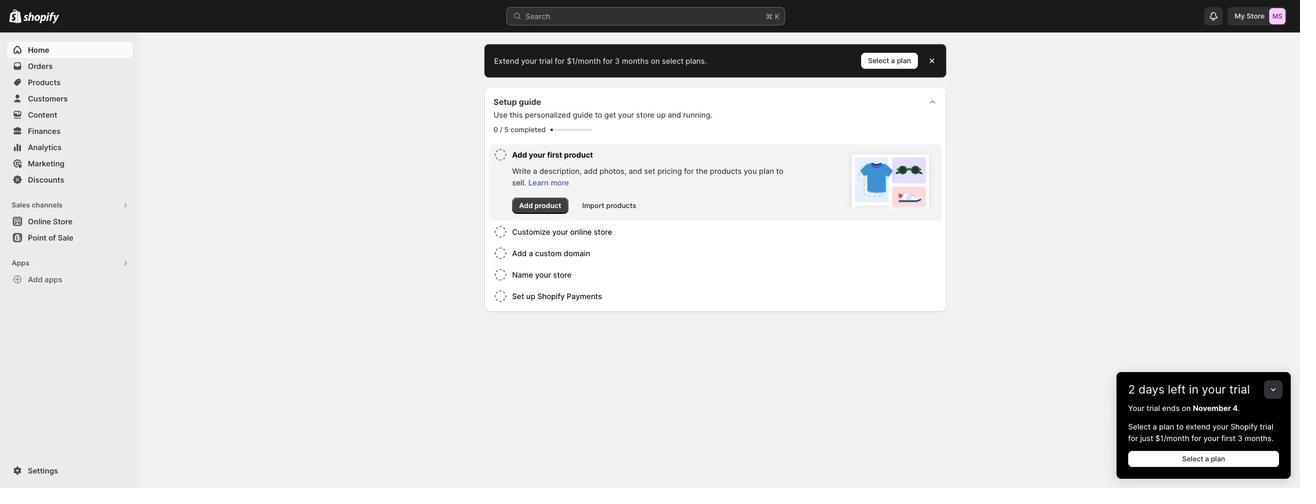 Task type: locate. For each thing, give the bounding box(es) containing it.
1 horizontal spatial product
[[564, 150, 593, 160]]

extend your trial for $1/month for 3 months on select plans.
[[494, 56, 707, 66]]

marketing
[[28, 159, 64, 168]]

1 horizontal spatial store
[[1247, 12, 1265, 20]]

1 vertical spatial 3
[[1238, 434, 1243, 444]]

online store link
[[7, 214, 132, 230]]

0 vertical spatial up
[[657, 110, 666, 120]]

1 horizontal spatial to
[[776, 167, 783, 176]]

learn
[[528, 178, 549, 188]]

shopify down name your store
[[537, 292, 565, 301]]

for left the at the right top of page
[[684, 167, 694, 176]]

.
[[1238, 404, 1240, 413]]

store inside "link"
[[53, 217, 73, 226]]

1 horizontal spatial 3
[[1238, 434, 1243, 444]]

shopify inside "dropdown button"
[[537, 292, 565, 301]]

0 vertical spatial product
[[564, 150, 593, 160]]

1 vertical spatial products
[[606, 201, 636, 210]]

add right mark add a custom domain as done icon
[[512, 249, 527, 258]]

and
[[668, 110, 681, 120], [629, 167, 642, 176]]

0 vertical spatial store
[[1247, 12, 1265, 20]]

days
[[1138, 383, 1165, 397]]

first inside select a plan to extend your shopify trial for just $1/month for your first 3 months.
[[1221, 434, 1236, 444]]

0 horizontal spatial select a plan link
[[861, 53, 918, 69]]

shopify
[[537, 292, 565, 301], [1230, 423, 1258, 432]]

$1/month left months
[[567, 56, 601, 66]]

0 vertical spatial shopify
[[537, 292, 565, 301]]

add left apps
[[28, 275, 43, 285]]

your trial ends on november 4 .
[[1128, 404, 1240, 413]]

months.
[[1245, 434, 1274, 444]]

product down learn more 'link'
[[535, 201, 561, 210]]

0 vertical spatial first
[[547, 150, 562, 160]]

0 horizontal spatial first
[[547, 150, 562, 160]]

0 vertical spatial and
[[668, 110, 681, 120]]

1 vertical spatial $1/month
[[1155, 434, 1189, 444]]

0 horizontal spatial store
[[553, 271, 572, 280]]

add apps button
[[7, 272, 132, 288]]

trial right extend
[[539, 56, 553, 66]]

name your store button
[[512, 265, 937, 286]]

sale
[[58, 233, 73, 243]]

0 horizontal spatial up
[[526, 292, 535, 301]]

1 horizontal spatial up
[[657, 110, 666, 120]]

0 vertical spatial to
[[595, 110, 602, 120]]

add your first product
[[512, 150, 593, 160]]

1 horizontal spatial and
[[668, 110, 681, 120]]

select a plan inside 2 days left in your trial element
[[1182, 455, 1225, 464]]

to left "get" at the top of the page
[[595, 110, 602, 120]]

your left online
[[552, 228, 568, 237]]

3 inside select a plan to extend your shopify trial for just $1/month for your first 3 months.
[[1238, 434, 1243, 444]]

mark customize your online store as done image
[[494, 225, 507, 239]]

2 days left in your trial element
[[1117, 403, 1291, 480]]

first inside dropdown button
[[547, 150, 562, 160]]

your right name
[[535, 271, 551, 280]]

store up sale on the left top of the page
[[53, 217, 73, 226]]

0 vertical spatial select
[[868, 56, 889, 65]]

1 vertical spatial and
[[629, 167, 642, 176]]

on
[[651, 56, 660, 66], [1182, 404, 1191, 413]]

1 horizontal spatial products
[[710, 167, 742, 176]]

3 left months.
[[1238, 434, 1243, 444]]

just
[[1140, 434, 1153, 444]]

up inside "dropdown button"
[[526, 292, 535, 301]]

and left the set
[[629, 167, 642, 176]]

store right my
[[1247, 12, 1265, 20]]

add for add apps
[[28, 275, 43, 285]]

1 horizontal spatial select a plan link
[[1128, 452, 1279, 468]]

$1/month right just
[[1155, 434, 1189, 444]]

0 horizontal spatial guide
[[519, 97, 541, 107]]

trial up .
[[1229, 383, 1250, 397]]

1 vertical spatial select a plan
[[1182, 455, 1225, 464]]

1 horizontal spatial select
[[1128, 423, 1151, 432]]

1 horizontal spatial $1/month
[[1155, 434, 1189, 444]]

a inside write a description, add photos, and set pricing for the products you plan to sell.
[[533, 167, 537, 176]]

store up the set up shopify payments
[[553, 271, 572, 280]]

add a custom domain button
[[512, 243, 937, 264]]

home
[[28, 45, 49, 55]]

select a plan for select a plan link inside the 2 days left in your trial element
[[1182, 455, 1225, 464]]

setup
[[494, 97, 517, 107]]

1 vertical spatial up
[[526, 292, 535, 301]]

guide left "get" at the top of the page
[[573, 110, 593, 120]]

plan
[[897, 56, 911, 65], [759, 167, 774, 176], [1159, 423, 1174, 432], [1211, 455, 1225, 464]]

0 horizontal spatial product
[[535, 201, 561, 210]]

$1/month inside select a plan to extend your shopify trial for just $1/month for your first 3 months.
[[1155, 434, 1189, 444]]

your inside dropdown button
[[552, 228, 568, 237]]

online store
[[28, 217, 73, 226]]

store right online
[[594, 228, 612, 237]]

1 vertical spatial select a plan link
[[1128, 452, 1279, 468]]

a for to
[[1153, 423, 1157, 432]]

select a plan link
[[861, 53, 918, 69], [1128, 452, 1279, 468]]

⌘ k
[[766, 12, 780, 21]]

import products link
[[575, 198, 643, 214]]

your up november
[[1202, 383, 1226, 397]]

finances
[[28, 127, 61, 136]]

add for add a custom domain
[[512, 249, 527, 258]]

add for add your first product
[[512, 150, 527, 160]]

add your first product button
[[512, 145, 789, 165]]

the
[[696, 167, 708, 176]]

select a plan for the leftmost select a plan link
[[868, 56, 911, 65]]

shopify image
[[9, 9, 22, 23]]

1 vertical spatial select
[[1128, 423, 1151, 432]]

content link
[[7, 107, 132, 123]]

apps button
[[7, 255, 132, 272]]

0 horizontal spatial $1/month
[[567, 56, 601, 66]]

1 vertical spatial store
[[53, 217, 73, 226]]

1 vertical spatial on
[[1182, 404, 1191, 413]]

completed
[[510, 125, 546, 134]]

0 horizontal spatial store
[[53, 217, 73, 226]]

content
[[28, 110, 57, 120]]

2 vertical spatial to
[[1176, 423, 1184, 432]]

0 horizontal spatial to
[[595, 110, 602, 120]]

up right set at the bottom of page
[[526, 292, 535, 301]]

0 vertical spatial on
[[651, 56, 660, 66]]

0 vertical spatial store
[[636, 110, 655, 120]]

your down the extend
[[1203, 434, 1219, 444]]

to right you
[[776, 167, 783, 176]]

0 horizontal spatial select a plan
[[868, 56, 911, 65]]

add
[[512, 150, 527, 160], [519, 201, 533, 210], [512, 249, 527, 258], [28, 275, 43, 285]]

photos,
[[600, 167, 627, 176]]

learn more link
[[528, 178, 569, 188]]

add a custom domain
[[512, 249, 590, 258]]

settings link
[[7, 463, 132, 480]]

name
[[512, 271, 533, 280]]

store right "get" at the top of the page
[[636, 110, 655, 120]]

1 horizontal spatial first
[[1221, 434, 1236, 444]]

and inside write a description, add photos, and set pricing for the products you plan to sell.
[[629, 167, 642, 176]]

first up description,
[[547, 150, 562, 160]]

setup guide
[[494, 97, 541, 107]]

first left months.
[[1221, 434, 1236, 444]]

set
[[644, 167, 655, 176]]

add down sell.
[[519, 201, 533, 210]]

discounts
[[28, 175, 64, 185]]

0 horizontal spatial 3
[[615, 56, 620, 66]]

point
[[28, 233, 47, 243]]

name your store
[[512, 271, 572, 280]]

set up shopify payments button
[[512, 286, 937, 307]]

1 horizontal spatial select a plan
[[1182, 455, 1225, 464]]

a for domain
[[529, 249, 533, 258]]

on left select
[[651, 56, 660, 66]]

trial right your
[[1147, 404, 1160, 413]]

products right the at the right top of page
[[710, 167, 742, 176]]

k
[[775, 12, 780, 21]]

3 left months
[[615, 56, 620, 66]]

0 vertical spatial 3
[[615, 56, 620, 66]]

a inside dropdown button
[[529, 249, 533, 258]]

0 vertical spatial $1/month
[[567, 56, 601, 66]]

1 vertical spatial product
[[535, 201, 561, 210]]

1 vertical spatial guide
[[573, 110, 593, 120]]

product
[[564, 150, 593, 160], [535, 201, 561, 210]]

customers link
[[7, 91, 132, 107]]

1 vertical spatial store
[[594, 228, 612, 237]]

to
[[595, 110, 602, 120], [776, 167, 783, 176], [1176, 423, 1184, 432]]

use
[[494, 110, 508, 120]]

2 horizontal spatial select
[[1182, 455, 1203, 464]]

shopify image
[[23, 12, 59, 24]]

products right import
[[606, 201, 636, 210]]

your
[[1128, 404, 1144, 413]]

to left the extend
[[1176, 423, 1184, 432]]

0 horizontal spatial shopify
[[537, 292, 565, 301]]

1 vertical spatial to
[[776, 167, 783, 176]]

store inside customize your online store dropdown button
[[594, 228, 612, 237]]

customize your online store
[[512, 228, 612, 237]]

guide up this
[[519, 97, 541, 107]]

product inside add product link
[[535, 201, 561, 210]]

1 horizontal spatial on
[[1182, 404, 1191, 413]]

to inside write a description, add photos, and set pricing for the products you plan to sell.
[[776, 167, 783, 176]]

use this personalized guide to get your store up and running.
[[494, 110, 712, 120]]

november
[[1193, 404, 1231, 413]]

1 horizontal spatial shopify
[[1230, 423, 1258, 432]]

orders link
[[7, 58, 132, 74]]

for inside write a description, add photos, and set pricing for the products you plan to sell.
[[684, 167, 694, 176]]

for
[[555, 56, 565, 66], [603, 56, 613, 66], [684, 167, 694, 176], [1128, 434, 1138, 444], [1191, 434, 1201, 444]]

2 horizontal spatial store
[[636, 110, 655, 120]]

on right ends
[[1182, 404, 1191, 413]]

0 vertical spatial select a plan
[[868, 56, 911, 65]]

on inside 2 days left in your trial element
[[1182, 404, 1191, 413]]

0 vertical spatial products
[[710, 167, 742, 176]]

0 vertical spatial select a plan link
[[861, 53, 918, 69]]

you
[[744, 167, 757, 176]]

and left running.
[[668, 110, 681, 120]]

add inside button
[[28, 275, 43, 285]]

point of sale link
[[7, 230, 132, 246]]

ends
[[1162, 404, 1180, 413]]

up left running.
[[657, 110, 666, 120]]

plans.
[[686, 56, 707, 66]]

0 vertical spatial guide
[[519, 97, 541, 107]]

first
[[547, 150, 562, 160], [1221, 434, 1236, 444]]

select a plan
[[868, 56, 911, 65], [1182, 455, 1225, 464]]

plan inside write a description, add photos, and set pricing for the products you plan to sell.
[[759, 167, 774, 176]]

up
[[657, 110, 666, 120], [526, 292, 535, 301]]

select
[[662, 56, 684, 66]]

a inside select a plan to extend your shopify trial for just $1/month for your first 3 months.
[[1153, 423, 1157, 432]]

product up add
[[564, 150, 593, 160]]

to inside select a plan to extend your shopify trial for just $1/month for your first 3 months.
[[1176, 423, 1184, 432]]

1 horizontal spatial store
[[594, 228, 612, 237]]

shopify up months.
[[1230, 423, 1258, 432]]

home link
[[7, 42, 132, 58]]

2 horizontal spatial to
[[1176, 423, 1184, 432]]

trial up months.
[[1260, 423, 1273, 432]]

a for add
[[533, 167, 537, 176]]

1 vertical spatial first
[[1221, 434, 1236, 444]]

point of sale
[[28, 233, 73, 243]]

2 vertical spatial select
[[1182, 455, 1203, 464]]

add up write
[[512, 150, 527, 160]]

your up write
[[529, 150, 545, 160]]

2 vertical spatial store
[[553, 271, 572, 280]]

0 horizontal spatial and
[[629, 167, 642, 176]]

1 vertical spatial shopify
[[1230, 423, 1258, 432]]

shopify inside select a plan to extend your shopify trial for just $1/month for your first 3 months.
[[1230, 423, 1258, 432]]



Task type: describe. For each thing, give the bounding box(es) containing it.
4
[[1233, 404, 1238, 413]]

running.
[[683, 110, 712, 120]]

set
[[512, 292, 524, 301]]

extend
[[494, 56, 519, 66]]

select a plan link inside 2 days left in your trial element
[[1128, 452, 1279, 468]]

product inside add your first product dropdown button
[[564, 150, 593, 160]]

add product link
[[512, 198, 568, 214]]

discounts link
[[7, 172, 132, 188]]

sales channels button
[[7, 197, 132, 214]]

set up shopify payments
[[512, 292, 602, 301]]

1 horizontal spatial guide
[[573, 110, 593, 120]]

/
[[500, 125, 502, 134]]

add product
[[519, 201, 561, 210]]

write
[[512, 167, 531, 176]]

your right "get" at the top of the page
[[618, 110, 634, 120]]

for right extend
[[555, 56, 565, 66]]

customize
[[512, 228, 550, 237]]

customize your online store button
[[512, 222, 937, 243]]

plan inside select a plan to extend your shopify trial for just $1/month for your first 3 months.
[[1159, 423, 1174, 432]]

sales
[[12, 201, 30, 210]]

extend
[[1186, 423, 1210, 432]]

store inside 'name your store' dropdown button
[[553, 271, 572, 280]]

marketing link
[[7, 156, 132, 172]]

custom
[[535, 249, 562, 258]]

0 horizontal spatial products
[[606, 201, 636, 210]]

orders
[[28, 62, 53, 71]]

store for my store
[[1247, 12, 1265, 20]]

⌘
[[766, 12, 773, 21]]

mark name your store as done image
[[494, 268, 507, 282]]

import
[[582, 201, 604, 210]]

apps
[[12, 259, 29, 268]]

online
[[28, 217, 51, 226]]

pricing
[[657, 167, 682, 176]]

point of sale button
[[0, 230, 139, 246]]

description,
[[539, 167, 582, 176]]

add for add product
[[519, 201, 533, 210]]

your down november
[[1213, 423, 1228, 432]]

finances link
[[7, 123, 132, 139]]

2 days left in your trial
[[1128, 383, 1250, 397]]

mark set up shopify payments as done image
[[494, 290, 507, 304]]

sales channels
[[12, 201, 63, 210]]

my store
[[1235, 12, 1265, 20]]

apps
[[45, 275, 62, 285]]

months
[[622, 56, 649, 66]]

online store button
[[0, 214, 139, 230]]

0
[[494, 125, 498, 134]]

products
[[28, 78, 61, 87]]

add your first product element
[[512, 165, 789, 214]]

analytics link
[[7, 139, 132, 156]]

sell.
[[512, 178, 526, 188]]

payments
[[567, 292, 602, 301]]

my
[[1235, 12, 1245, 20]]

products inside write a description, add photos, and set pricing for the products you plan to sell.
[[710, 167, 742, 176]]

add apps
[[28, 275, 62, 285]]

for left just
[[1128, 434, 1138, 444]]

this
[[510, 110, 523, 120]]

analytics
[[28, 143, 62, 152]]

products link
[[7, 74, 132, 91]]

2
[[1128, 383, 1135, 397]]

settings
[[28, 467, 58, 476]]

add
[[584, 167, 598, 176]]

for left months
[[603, 56, 613, 66]]

search
[[525, 12, 550, 21]]

select inside select a plan to extend your shopify trial for just $1/month for your first 3 months.
[[1128, 423, 1151, 432]]

online
[[570, 228, 592, 237]]

0 / 5 completed
[[494, 125, 546, 134]]

get
[[604, 110, 616, 120]]

5
[[504, 125, 509, 134]]

trial inside dropdown button
[[1229, 383, 1250, 397]]

your right extend
[[521, 56, 537, 66]]

my store image
[[1269, 8, 1286, 24]]

0 horizontal spatial on
[[651, 56, 660, 66]]

write a description, add photos, and set pricing for the products you plan to sell.
[[512, 167, 783, 188]]

select a plan to extend your shopify trial for just $1/month for your first 3 months.
[[1128, 423, 1274, 444]]

mark add your first product as done image
[[494, 148, 507, 162]]

import products
[[582, 201, 636, 210]]

more
[[551, 178, 569, 188]]

left
[[1168, 383, 1186, 397]]

channels
[[32, 201, 63, 210]]

of
[[48, 233, 56, 243]]

learn more
[[528, 178, 569, 188]]

mark add a custom domain as done image
[[494, 247, 507, 261]]

for down the extend
[[1191, 434, 1201, 444]]

0 horizontal spatial select
[[868, 56, 889, 65]]

trial inside select a plan to extend your shopify trial for just $1/month for your first 3 months.
[[1260, 423, 1273, 432]]

store for online store
[[53, 217, 73, 226]]

personalized
[[525, 110, 571, 120]]

domain
[[564, 249, 590, 258]]



Task type: vqa. For each thing, say whether or not it's contained in the screenshot.
Search countries "text box"
no



